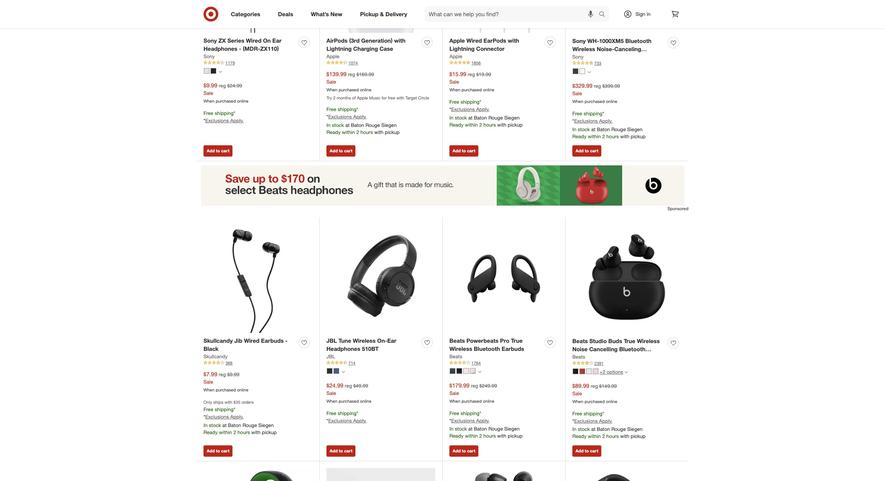 Task type: locate. For each thing, give the bounding box(es) containing it.
rouge for airpods (3rd generation) with lightning charging case
[[366, 122, 380, 128]]

shipping down the $15.99 reg $19.99 sale when purchased online
[[461, 99, 480, 105]]

free shipping * * exclusions apply. in stock at  baton rouge siegen ready within 2 hours with pickup down $329.99 reg $399.99 sale when purchased online
[[572, 111, 646, 139]]

true right buds
[[624, 338, 635, 345]]

beats left the "powerbeats" at the bottom right
[[449, 338, 465, 345]]

wired inside sony zx series wired on ear headphones - (mdr-zx110)
[[246, 37, 261, 44]]

cart for apple wired earpods with lightning connector
[[467, 148, 475, 154]]

beats red image
[[580, 369, 585, 375]]

jbl tune wireless on-ear headphones 510bt image
[[327, 225, 435, 333], [327, 225, 435, 333]]

true inside beats powerbeats pro true wireless bluetooth earbuds
[[511, 338, 523, 345]]

apple wired earpods with lightning connector image
[[449, 0, 558, 33], [449, 0, 558, 33]]

purchased for $24.99
[[339, 399, 359, 405]]

with
[[394, 37, 406, 44], [508, 37, 519, 44], [396, 95, 404, 101], [497, 122, 506, 128], [374, 129, 383, 135], [620, 133, 629, 139], [225, 400, 232, 406], [251, 430, 261, 436], [497, 434, 506, 440], [620, 434, 629, 440]]

2 jbl from the top
[[327, 354, 335, 360]]

apply. down $179.99 reg $249.99 sale when purchased online
[[476, 418, 490, 424]]

reg right $7.99
[[219, 372, 226, 378]]

$24.99 inside $9.99 reg $24.99 sale when purchased online
[[227, 83, 242, 89]]

free for apple wired earpods with lightning connector
[[449, 99, 459, 105]]

stock inside only ships with $35 orders free shipping * * exclusions apply. in stock at  baton rouge siegen ready within 2 hours with pickup
[[209, 423, 221, 429]]

ready inside only ships with $35 orders free shipping * * exclusions apply. in stock at  baton rouge siegen ready within 2 hours with pickup
[[204, 430, 218, 436]]

0 horizontal spatial headphones
[[204, 45, 237, 52]]

0 horizontal spatial apple link
[[327, 53, 339, 60]]

online inside $179.99 reg $249.99 sale when purchased online
[[483, 399, 494, 405]]

$9.99
[[204, 82, 217, 89], [227, 372, 239, 378]]

ear inside sony zx series wired on ear headphones - (mdr-zx110)
[[272, 37, 282, 44]]

reg left $249.99
[[471, 383, 478, 389]]

0 vertical spatial -
[[239, 45, 241, 52]]

add to cart for apple wired earpods with lightning connector
[[453, 148, 475, 154]]

free
[[449, 99, 459, 105], [327, 106, 336, 112], [204, 110, 213, 116], [572, 111, 582, 117], [204, 407, 213, 413], [327, 411, 336, 417], [449, 411, 459, 417], [572, 411, 582, 417]]

within for airpods (3rd generation) with lightning charging case
[[342, 129, 355, 135]]

sale for $329.99
[[572, 90, 582, 96]]

beats powerbeats pro true wireless bluetooth earbuds image
[[449, 225, 558, 333], [449, 225, 558, 333]]

apple wired earpods with lightning connector
[[449, 37, 519, 52]]

1 horizontal spatial true
[[624, 338, 635, 345]]

shipping down $179.99 reg $249.99 sale when purchased online
[[461, 411, 480, 417]]

sale for $139.99
[[327, 79, 336, 85]]

when inside the $139.99 reg $169.99 sale when purchased online try 2 months of apple music for free with target circle
[[327, 87, 338, 93]]

free down the $15.99 reg $19.99 sale when purchased online
[[449, 99, 459, 105]]

when inside $329.99 reg $399.99 sale when purchased online
[[572, 99, 583, 104]]

sale for $24.99
[[327, 391, 336, 397]]

reg right $89.99
[[591, 384, 598, 390]]

free down $24.99 reg $49.99 sale when purchased online
[[327, 411, 336, 417]]

1 apple link from the left
[[327, 53, 339, 60]]

0 vertical spatial ear
[[272, 37, 282, 44]]

add to cart button
[[204, 146, 233, 157], [327, 146, 356, 157], [449, 146, 479, 157], [572, 146, 602, 157], [204, 446, 233, 458], [327, 446, 356, 458], [449, 446, 479, 458], [572, 446, 602, 458]]

sale inside the $139.99 reg $169.99 sale when purchased online try 2 months of apple music for free with target circle
[[327, 79, 336, 85]]

on
[[263, 37, 271, 44]]

wireless up 510bt
[[353, 338, 376, 345]]

silver image
[[580, 68, 585, 74]]

months
[[337, 95, 351, 101]]

wired up 'connector'
[[466, 37, 482, 44]]

- inside skullcandy jib wired earbuds - black
[[285, 338, 288, 345]]

purchased inside $9.99 reg $24.99 sale when purchased online
[[216, 99, 236, 104]]

1 horizontal spatial earbuds
[[502, 346, 524, 353]]

reg for $89.99
[[591, 384, 598, 390]]

cart for sony zx series wired on ear headphones - (mdr-zx110)
[[221, 148, 229, 154]]

baton for airpods (3rd generation) with lightning charging case
[[351, 122, 364, 128]]

beats for beats studio buds true wireless noise cancelling bluetooth earbuds
[[572, 338, 588, 345]]

free down only at the bottom of the page
[[204, 407, 213, 413]]

all colors + 2 more colors image
[[625, 372, 628, 375]]

shipping
[[461, 99, 480, 105], [338, 106, 357, 112], [215, 110, 234, 116], [584, 111, 603, 117], [215, 407, 234, 413], [338, 411, 357, 417], [461, 411, 480, 417], [584, 411, 603, 417]]

purchased inside the $15.99 reg $19.99 sale when purchased online
[[462, 87, 482, 93]]

0 vertical spatial $24.99
[[227, 83, 242, 89]]

2 lightning from the left
[[449, 45, 475, 52]]

exclusions down the $15.99 reg $19.99 sale when purchased online
[[451, 106, 475, 112]]

1 skullcandy from the top
[[204, 338, 233, 345]]

online inside $329.99 reg $399.99 sale when purchased online
[[606, 99, 617, 104]]

online inside $7.99 reg $9.99 sale when purchased online
[[237, 388, 248, 393]]

0 horizontal spatial all colors image
[[219, 70, 222, 74]]

delivery
[[385, 10, 407, 18]]

1 horizontal spatial -
[[285, 338, 288, 345]]

siegen inside only ships with $35 orders free shipping * * exclusions apply. in stock at  baton rouge siegen ready within 2 hours with pickup
[[258, 423, 274, 429]]

free for sony wh-1000xm5 bluetooth wireless noise-canceling headphones
[[572, 111, 582, 117]]

reg down 1074
[[348, 71, 355, 77]]

jbl tune wireless on-ear headphones 510bt
[[327, 338, 396, 353]]

free shipping * * exclusions apply. in stock at  baton rouge siegen ready within 2 hours with pickup for connector
[[449, 99, 523, 128]]

shipping down $24.99 reg $49.99 sale when purchased online
[[338, 411, 357, 417]]

skullcandy for skullcandy
[[204, 354, 228, 360]]

1 horizontal spatial ear
[[387, 338, 396, 345]]

0 horizontal spatial $24.99
[[227, 83, 242, 89]]

1 vertical spatial $9.99
[[227, 372, 239, 378]]

online inside the $15.99 reg $19.99 sale when purchased online
[[483, 87, 494, 93]]

add to cart for airpods (3rd generation) with lightning charging case
[[330, 148, 352, 154]]

beats link up navy image at the bottom right of page
[[449, 354, 462, 361]]

all colors image
[[219, 70, 222, 74], [588, 71, 591, 74]]

1 horizontal spatial beats link
[[572, 354, 585, 361]]

reg down 1856
[[468, 71, 475, 77]]

1 vertical spatial ear
[[387, 338, 396, 345]]

when for $7.99
[[204, 388, 215, 393]]

in
[[449, 115, 454, 121], [327, 122, 331, 128], [572, 126, 576, 132], [204, 423, 208, 429], [449, 427, 454, 433], [572, 427, 576, 433]]

apply. down $89.99 reg $149.99 sale when purchased online
[[599, 419, 612, 425]]

exclusions
[[451, 106, 475, 112], [328, 114, 352, 120], [205, 118, 229, 124], [574, 118, 598, 124], [205, 414, 229, 420], [328, 418, 352, 424], [451, 418, 475, 424], [574, 419, 598, 425]]

733 link
[[572, 60, 682, 67]]

baton
[[474, 115, 487, 121], [351, 122, 364, 128], [597, 126, 610, 132], [228, 423, 241, 429], [474, 427, 487, 433], [597, 427, 610, 433]]

1 vertical spatial earbuds
[[502, 346, 524, 353]]

1 horizontal spatial $9.99
[[227, 372, 239, 378]]

shipping down months
[[338, 106, 357, 112]]

airpods (3rd generation) with lightning charging case image
[[327, 0, 435, 33], [327, 0, 435, 33]]

1 jbl from the top
[[327, 338, 337, 345]]

$9.99 reg $24.99 sale when purchased online
[[204, 82, 248, 104]]

add
[[207, 148, 215, 154], [330, 148, 338, 154], [453, 148, 461, 154], [576, 148, 584, 154], [207, 449, 215, 454], [330, 449, 338, 454], [453, 449, 461, 454], [576, 449, 584, 454]]

bluetooth up 2391 link
[[619, 346, 646, 353]]

exclusions apply. link down $24.99 reg $49.99 sale when purchased online
[[328, 418, 367, 424]]

sony wh-1000xm5 bluetooth wireless noise-canceling headphones image
[[572, 0, 682, 33], [572, 0, 682, 33]]

online inside $9.99 reg $24.99 sale when purchased online
[[237, 99, 248, 104]]

true right pro
[[511, 338, 523, 345]]

0 vertical spatial headphones
[[204, 45, 237, 52]]

lightning for airpods
[[327, 45, 352, 52]]

(3rd
[[349, 37, 360, 44]]

add to cart button for beats studio buds true wireless noise cancelling bluetooth earbuds
[[572, 446, 602, 458]]

apply. down $329.99 reg $399.99 sale when purchased online
[[599, 118, 612, 124]]

add to cart button for beats powerbeats pro true wireless bluetooth earbuds
[[449, 446, 479, 458]]

exclusions down $179.99 reg $249.99 sale when purchased online
[[451, 418, 475, 424]]

apple wired earpods with lightning connector link
[[449, 37, 542, 53]]

pickup & delivery link
[[354, 6, 416, 22]]

headphones
[[204, 45, 237, 52], [572, 54, 606, 61], [327, 346, 360, 353]]

blue image
[[334, 369, 339, 374]]

1179 link
[[204, 60, 312, 66]]

pro
[[500, 338, 510, 345]]

beats for beats powerbeats pro true wireless bluetooth earbuds
[[449, 338, 465, 345]]

true inside beats studio buds true wireless noise cancelling bluetooth earbuds
[[624, 338, 635, 345]]

wired right 'jib'
[[244, 338, 260, 345]]

wireless inside beats studio buds true wireless noise cancelling bluetooth earbuds
[[637, 338, 660, 345]]

1856 link
[[449, 60, 558, 66]]

within inside only ships with $35 orders free shipping * * exclusions apply. in stock at  baton rouge siegen ready within 2 hours with pickup
[[219, 430, 232, 436]]

in for apple wired earpods with lightning connector
[[449, 115, 454, 121]]

apply. inside only ships with $35 orders free shipping * * exclusions apply. in stock at  baton rouge siegen ready within 2 hours with pickup
[[230, 414, 244, 420]]

shipping for airpods (3rd generation) with lightning charging case
[[338, 106, 357, 112]]

when inside $89.99 reg $149.99 sale when purchased online
[[572, 400, 583, 405]]

when inside the $15.99 reg $19.99 sale when purchased online
[[449, 87, 460, 93]]

sale inside $89.99 reg $149.99 sale when purchased online
[[572, 391, 582, 397]]

beats down noise
[[572, 354, 585, 360]]

beats inside beats studio buds true wireless noise cancelling bluetooth earbuds
[[572, 338, 588, 345]]

free inside only ships with $35 orders free shipping * * exclusions apply. in stock at  baton rouge siegen ready within 2 hours with pickup
[[204, 407, 213, 413]]

apple inside the $139.99 reg $169.99 sale when purchased online try 2 months of apple music for free with target circle
[[357, 95, 368, 101]]

headphones inside jbl tune wireless on-ear headphones 510bt
[[327, 346, 360, 353]]

0 horizontal spatial all colors image
[[342, 371, 345, 374]]

rouge for sony wh-1000xm5 bluetooth wireless noise-canceling headphones
[[611, 126, 626, 132]]

2 horizontal spatial earbuds
[[572, 354, 595, 361]]

at for beats studio buds true wireless noise cancelling bluetooth earbuds
[[591, 427, 596, 433]]

+2 options
[[600, 370, 623, 376]]

sony in-ear wired earbuds - mdrex15lp image
[[449, 469, 558, 482], [449, 469, 558, 482]]

shipping down ships
[[215, 407, 234, 413]]

ready for beats powerbeats pro true wireless bluetooth earbuds
[[449, 434, 464, 440]]

reg inside the $15.99 reg $19.99 sale when purchased online
[[468, 71, 475, 77]]

cart
[[221, 148, 229, 154], [344, 148, 352, 154], [467, 148, 475, 154], [590, 148, 598, 154], [221, 449, 229, 454], [344, 449, 352, 454], [467, 449, 475, 454], [590, 449, 598, 454]]

ear inside jbl tune wireless on-ear headphones 510bt
[[387, 338, 396, 345]]

0 vertical spatial jbl
[[327, 338, 337, 345]]

purchased inside $89.99 reg $149.99 sale when purchased online
[[585, 400, 605, 405]]

ear up 714 link
[[387, 338, 396, 345]]

only ships with $35 orders free shipping * * exclusions apply. in stock at  baton rouge siegen ready within 2 hours with pickup
[[204, 400, 277, 436]]

1 horizontal spatial free shipping * * exclusions apply.
[[327, 411, 367, 424]]

free shipping * * exclusions apply. in stock at  baton rouge siegen ready within 2 hours with pickup down the $15.99 reg $19.99 sale when purchased online
[[449, 99, 523, 128]]

1 horizontal spatial lightning
[[449, 45, 475, 52]]

black image left beats red icon
[[573, 369, 578, 375]]

skullcandy down black
[[204, 354, 228, 360]]

online inside $24.99 reg $49.99 sale when purchased online
[[360, 399, 371, 405]]

when
[[327, 87, 338, 93], [449, 87, 460, 93], [204, 99, 215, 104], [572, 99, 583, 104], [204, 388, 215, 393], [327, 399, 338, 405], [449, 399, 460, 405], [572, 400, 583, 405]]

shipping for beats powerbeats pro true wireless bluetooth earbuds
[[461, 411, 480, 417]]

0 horizontal spatial -
[[239, 45, 241, 52]]

0 horizontal spatial earbuds
[[261, 338, 284, 345]]

with inside the $139.99 reg $169.99 sale when purchased online try 2 months of apple music for free with target circle
[[396, 95, 404, 101]]

black image
[[327, 369, 333, 374]]

0 horizontal spatial $9.99
[[204, 82, 217, 89]]

$24.99 down 1179
[[227, 83, 242, 89]]

1 horizontal spatial white image
[[586, 369, 592, 375]]

2 vertical spatial headphones
[[327, 346, 360, 353]]

2 vertical spatial earbuds
[[572, 354, 595, 361]]

sale for $9.99
[[204, 90, 213, 96]]

$15.99 reg $19.99 sale when purchased online
[[449, 71, 494, 93]]

jbl inside jbl tune wireless on-ear headphones 510bt
[[327, 338, 337, 345]]

free for sony zx series wired on ear headphones - (mdr-zx110)
[[204, 110, 213, 116]]

shipping down $89.99 reg $149.99 sale when purchased online
[[584, 411, 603, 417]]

-
[[239, 45, 241, 52], [285, 338, 288, 345]]

pickup for airpods (3rd generation) with lightning charging case
[[385, 129, 400, 135]]

2 horizontal spatial headphones
[[572, 54, 606, 61]]

earbuds down noise
[[572, 354, 595, 361]]

new
[[331, 10, 342, 18]]

all colors element right the silver image
[[588, 70, 591, 74]]

apple link down airpods
[[327, 53, 339, 60]]

beats for beats link corresponding to beats powerbeats pro true wireless bluetooth earbuds
[[449, 354, 462, 360]]

all colors image for $24.99
[[342, 371, 345, 374]]

$24.99 down the blue icon
[[327, 383, 343, 390]]

online inside the $139.99 reg $169.99 sale when purchased online try 2 months of apple music for free with target circle
[[360, 87, 371, 93]]

free shipping * * exclusions apply. down $9.99 reg $24.99 sale when purchased online
[[204, 110, 244, 124]]

exclusions apply. link down $89.99 reg $149.99 sale when purchased online
[[574, 419, 612, 425]]

white image
[[204, 68, 210, 74], [586, 369, 592, 375]]

2
[[333, 95, 336, 101], [479, 122, 482, 128], [356, 129, 359, 135], [602, 133, 605, 139], [233, 430, 236, 436], [479, 434, 482, 440], [602, 434, 605, 440]]

apply. for apple wired earpods with lightning connector
[[476, 106, 490, 112]]

reg for $15.99
[[468, 71, 475, 77]]

stock for apple wired earpods with lightning connector
[[455, 115, 467, 121]]

when inside $7.99 reg $9.99 sale when purchased online
[[204, 388, 215, 393]]

add for beats powerbeats pro true wireless bluetooth earbuds
[[453, 449, 461, 454]]

earbuds inside skullcandy jib wired earbuds - black
[[261, 338, 284, 345]]

noise-
[[597, 46, 614, 53]]

wireless up 1764
[[449, 346, 472, 353]]

0 horizontal spatial free shipping * * exclusions apply.
[[204, 110, 244, 124]]

purchased for $7.99
[[216, 388, 236, 393]]

beats inside beats powerbeats pro true wireless bluetooth earbuds
[[449, 338, 465, 345]]

when inside $179.99 reg $249.99 sale when purchased online
[[449, 399, 460, 405]]

reg down 1179
[[219, 83, 226, 89]]

beats link down noise
[[572, 354, 585, 361]]

stock for beats studio buds true wireless noise cancelling bluetooth earbuds
[[578, 427, 590, 433]]

exclusions down $329.99 reg $399.99 sale when purchased online
[[574, 118, 598, 124]]

0 horizontal spatial white image
[[204, 68, 210, 74]]

- inside sony zx series wired on ear headphones - (mdr-zx110)
[[239, 45, 241, 52]]

sale inside $24.99 reg $49.99 sale when purchased online
[[327, 391, 336, 397]]

1 horizontal spatial all colors image
[[588, 71, 591, 74]]

online for $9.99
[[237, 99, 248, 104]]

true for pro
[[511, 338, 523, 345]]

reg inside $9.99 reg $24.99 sale when purchased online
[[219, 83, 226, 89]]

reg for $24.99
[[345, 383, 352, 389]]

1 lightning from the left
[[327, 45, 352, 52]]

exclusions inside only ships with $35 orders free shipping * * exclusions apply. in stock at  baton rouge siegen ready within 2 hours with pickup
[[205, 414, 229, 420]]

apply. down the $15.99 reg $19.99 sale when purchased online
[[476, 106, 490, 112]]

all colors image
[[342, 371, 345, 374], [478, 371, 481, 374]]

navy image
[[450, 369, 455, 374]]

sale inside $7.99 reg $9.99 sale when purchased online
[[204, 379, 213, 385]]

510bt
[[362, 346, 379, 353]]

when for $9.99
[[204, 99, 215, 104]]

apply. down $35
[[230, 414, 244, 420]]

beats studio buds true wireless noise cancelling bluetooth earbuds image
[[572, 225, 682, 334], [572, 225, 682, 334]]

1 horizontal spatial apple link
[[449, 53, 462, 60]]

sale inside $179.99 reg $249.99 sale when purchased online
[[449, 391, 459, 397]]

lightning up 1856
[[449, 45, 475, 52]]

shipping inside only ships with $35 orders free shipping * * exclusions apply. in stock at  baton rouge siegen ready within 2 hours with pickup
[[215, 407, 234, 413]]

beats
[[449, 338, 465, 345], [572, 338, 588, 345], [449, 354, 462, 360], [572, 354, 585, 360]]

1 horizontal spatial headphones
[[327, 346, 360, 353]]

exclusions down $9.99 reg $24.99 sale when purchased online
[[205, 118, 229, 124]]

beats up navy image at the bottom right of page
[[449, 354, 462, 360]]

purchased inside $179.99 reg $249.99 sale when purchased online
[[462, 399, 482, 405]]

purchased inside $7.99 reg $9.99 sale when purchased online
[[216, 388, 236, 393]]

headphones down tune
[[327, 346, 360, 353]]

all colors element right off white image
[[478, 370, 481, 375]]

sony
[[204, 37, 217, 44], [572, 38, 586, 45], [204, 53, 215, 59], [572, 54, 584, 60]]

skullcandy up black
[[204, 338, 233, 345]]

exclusions for jbl tune wireless on-ear headphones 510bt
[[328, 418, 352, 424]]

wireless up 2391 link
[[637, 338, 660, 345]]

when for $179.99
[[449, 399, 460, 405]]

true wireless bluetooth earbuds - heyday™ image
[[327, 469, 435, 482], [327, 469, 435, 482]]

in
[[647, 11, 651, 17]]

earbuds inside beats studio buds true wireless noise cancelling bluetooth earbuds
[[572, 354, 595, 361]]

purchased inside $24.99 reg $49.99 sale when purchased online
[[339, 399, 359, 405]]

all colors image right the blue icon
[[342, 371, 345, 374]]

reg inside $89.99 reg $149.99 sale when purchased online
[[591, 384, 598, 390]]

sony inside sony zx series wired on ear headphones - (mdr-zx110)
[[204, 37, 217, 44]]

wired up (mdr-
[[246, 37, 261, 44]]

$49.99
[[353, 383, 368, 389]]

all colors element up $9.99 reg $24.99 sale when purchased online
[[219, 70, 222, 74]]

when for $15.99
[[449, 87, 460, 93]]

deals
[[278, 10, 293, 18]]

try
[[327, 95, 332, 101]]

shipping down $329.99 reg $399.99 sale when purchased online
[[584, 111, 603, 117]]

when inside $9.99 reg $24.99 sale when purchased online
[[204, 99, 215, 104]]

reg inside $179.99 reg $249.99 sale when purchased online
[[471, 383, 478, 389]]

jbl
[[327, 338, 337, 345], [327, 354, 335, 360]]

sony zx series wired on ear headphones - (mdr-zx110) image
[[204, 0, 312, 33], [204, 0, 312, 33]]

jbl left tune
[[327, 338, 337, 345]]

all colors element right the blue icon
[[342, 370, 345, 375]]

apply. down $24.99 reg $49.99 sale when purchased online
[[353, 418, 367, 424]]

skullcandy jib wired earbuds - black image
[[204, 225, 312, 333], [204, 225, 312, 333]]

1 all colors image from the left
[[342, 371, 345, 374]]

lightning inside the apple wired earpods with lightning connector
[[449, 45, 475, 52]]

to for airpods (3rd generation) with lightning charging case
[[339, 148, 343, 154]]

all colors image up $9.99 reg $24.99 sale when purchased online
[[219, 70, 222, 74]]

hours
[[483, 122, 496, 128], [360, 129, 373, 135], [606, 133, 619, 139], [238, 430, 250, 436], [483, 434, 496, 440], [606, 434, 619, 440]]

1 horizontal spatial all colors image
[[478, 371, 481, 374]]

wireless inside sony wh-1000xm5 bluetooth wireless noise-canceling headphones
[[572, 46, 595, 53]]

0 horizontal spatial true
[[511, 338, 523, 345]]

apply. down $9.99 reg $24.99 sale when purchased online
[[230, 118, 244, 124]]

1 vertical spatial $24.99
[[327, 383, 343, 390]]

reg left $399.99 on the top right
[[594, 83, 601, 89]]

free for beats powerbeats pro true wireless bluetooth earbuds
[[449, 411, 459, 417]]

rouge for apple wired earpods with lightning connector
[[488, 115, 503, 121]]

reg inside $329.99 reg $399.99 sale when purchased online
[[594, 83, 601, 89]]

reg for $7.99
[[219, 372, 226, 378]]

cart for airpods (3rd generation) with lightning charging case
[[344, 148, 352, 154]]

deals link
[[272, 6, 302, 22]]

headphones down zx
[[204, 45, 237, 52]]

zx110)
[[260, 45, 279, 52]]

jbl link
[[327, 354, 335, 361]]

all colors element
[[219, 70, 222, 74], [588, 70, 591, 74], [342, 370, 345, 375], [478, 370, 481, 375]]

0 horizontal spatial ear
[[272, 37, 282, 44]]

bluetooth
[[625, 38, 652, 45], [474, 346, 500, 353], [619, 346, 646, 353]]

free shipping * * exclusions apply. in stock at  baton rouge siegen ready within 2 hours with pickup down of
[[327, 106, 400, 135]]

apple link for airpods (3rd generation) with lightning charging case
[[327, 53, 339, 60]]

sale inside $329.99 reg $399.99 sale when purchased online
[[572, 90, 582, 96]]

case
[[380, 45, 393, 52]]

pickup for apple wired earpods with lightning connector
[[508, 122, 523, 128]]

0 horizontal spatial lightning
[[327, 45, 352, 52]]

sponsored
[[668, 206, 689, 212]]

1 horizontal spatial sony link
[[572, 53, 584, 60]]

reg inside the $139.99 reg $169.99 sale when purchased online try 2 months of apple music for free with target circle
[[348, 71, 355, 77]]

lightning inside airpods (3rd generation) with lightning charging case
[[327, 45, 352, 52]]

1 horizontal spatial $24.99
[[327, 383, 343, 390]]

shipping down $9.99 reg $24.99 sale when purchased online
[[215, 110, 234, 116]]

black
[[204, 346, 219, 353]]

1 vertical spatial -
[[285, 338, 288, 345]]

exclusions down $89.99 reg $149.99 sale when purchased online
[[574, 419, 598, 425]]

when inside $24.99 reg $49.99 sale when purchased online
[[327, 399, 338, 405]]

free shipping * * exclusions apply. for $9.99
[[204, 110, 244, 124]]

true for buds
[[624, 338, 635, 345]]

2 for apple wired earpods with lightning connector
[[479, 122, 482, 128]]

razer kaira pro (xbox licensed) wireless multi-platform gaming headset - black image
[[204, 469, 312, 482], [204, 469, 312, 482]]

sale inside $9.99 reg $24.99 sale when purchased online
[[204, 90, 213, 96]]

1 vertical spatial skullcandy
[[204, 354, 228, 360]]

bluetooth down the "powerbeats" at the bottom right
[[474, 346, 500, 353]]

online
[[360, 87, 371, 93], [483, 87, 494, 93], [237, 99, 248, 104], [606, 99, 617, 104], [237, 388, 248, 393], [360, 399, 371, 405], [483, 399, 494, 405], [606, 400, 617, 405]]

white image right beats red icon
[[586, 369, 592, 375]]

free down the try
[[327, 106, 336, 112]]

1 vertical spatial free shipping * * exclusions apply.
[[327, 411, 367, 424]]

jib
[[234, 338, 242, 345]]

exclusions apply. link down the $15.99 reg $19.99 sale when purchased online
[[451, 106, 490, 112]]

add for jbl tune wireless on-ear headphones 510bt
[[330, 449, 338, 454]]

add to cart for sony zx series wired on ear headphones - (mdr-zx110)
[[207, 148, 229, 154]]

skullcandy inside skullcandy jib wired earbuds - black
[[204, 338, 233, 345]]

only
[[204, 400, 212, 406]]

shipping for jbl tune wireless on-ear headphones 510bt
[[338, 411, 357, 417]]

free shipping * * exclusions apply. down $24.99 reg $49.99 sale when purchased online
[[327, 411, 367, 424]]

ear right on
[[272, 37, 282, 44]]

$329.99 reg $399.99 sale when purchased online
[[572, 82, 620, 104]]

pickup for sony wh-1000xm5 bluetooth wireless noise-canceling headphones
[[631, 133, 646, 139]]

apply. for sony zx series wired on ear headphones - (mdr-zx110)
[[230, 118, 244, 124]]

2 skullcandy from the top
[[204, 354, 228, 360]]

1 vertical spatial headphones
[[572, 54, 606, 61]]

free shipping * * exclusions apply. in stock at  baton rouge siegen ready within 2 hours with pickup down $89.99 reg $149.99 sale when purchased online
[[572, 411, 646, 440]]

online inside $89.99 reg $149.99 sale when purchased online
[[606, 400, 617, 405]]

$9.99 inside $7.99 reg $9.99 sale when purchased online
[[227, 372, 239, 378]]

0 vertical spatial skullcandy
[[204, 338, 233, 345]]

2 apple link from the left
[[449, 53, 462, 60]]

all colors image right off white image
[[478, 371, 481, 374]]

skullcandy jib wired earbuds - black link
[[204, 338, 296, 354]]

to for apple wired earpods with lightning connector
[[462, 148, 466, 154]]

earbuds up 368 'link'
[[261, 338, 284, 345]]

wired inside the apple wired earpods with lightning connector
[[466, 37, 482, 44]]

pickup inside only ships with $35 orders free shipping * * exclusions apply. in stock at  baton rouge siegen ready within 2 hours with pickup
[[262, 430, 277, 436]]

purchased inside the $139.99 reg $169.99 sale when purchased online try 2 months of apple music for free with target circle
[[339, 87, 359, 93]]

free down $329.99 reg $399.99 sale when purchased online
[[572, 111, 582, 117]]

purchased inside $329.99 reg $399.99 sale when purchased online
[[585, 99, 605, 104]]

0 vertical spatial free shipping * * exclusions apply.
[[204, 110, 244, 124]]

bluetooth up canceling
[[625, 38, 652, 45]]

apply. for airpods (3rd generation) with lightning charging case
[[353, 114, 367, 120]]

1 vertical spatial jbl
[[327, 354, 335, 360]]

0 horizontal spatial sony link
[[204, 53, 215, 60]]

1 vertical spatial white image
[[586, 369, 592, 375]]

$179.99 reg $249.99 sale when purchased online
[[449, 383, 497, 405]]

at
[[468, 115, 473, 121], [345, 122, 350, 128], [591, 126, 596, 132], [222, 423, 227, 429], [468, 427, 473, 433], [591, 427, 596, 433]]

bose quietcomfort bluetooth wireless noise cancelling headphones image
[[572, 469, 682, 482], [572, 469, 682, 482]]

apple
[[449, 37, 465, 44], [327, 53, 339, 59], [449, 53, 462, 59], [357, 95, 368, 101]]

skullcandy
[[204, 338, 233, 345], [204, 354, 228, 360]]

wireless inside beats powerbeats pro true wireless bluetooth earbuds
[[449, 346, 472, 353]]

black image
[[211, 68, 216, 74], [573, 68, 578, 74], [457, 369, 462, 374], [573, 369, 578, 375]]

at inside only ships with $35 orders free shipping * * exclusions apply. in stock at  baton rouge siegen ready within 2 hours with pickup
[[222, 423, 227, 429]]

stock
[[455, 115, 467, 121], [332, 122, 344, 128], [578, 126, 590, 132], [209, 423, 221, 429], [455, 427, 467, 433], [578, 427, 590, 433]]

2 all colors image from the left
[[478, 371, 481, 374]]

0 horizontal spatial beats link
[[449, 354, 462, 361]]

apple link up $15.99
[[449, 53, 462, 60]]

earpods
[[484, 37, 506, 44]]

headphones inside sony zx series wired on ear headphones - (mdr-zx110)
[[204, 45, 237, 52]]

circle
[[418, 95, 429, 101]]

ear
[[272, 37, 282, 44], [387, 338, 396, 345]]

beats link
[[449, 354, 462, 361], [572, 354, 585, 361]]

exclusions down ships
[[205, 414, 229, 420]]

bluetooth inside sony wh-1000xm5 bluetooth wireless noise-canceling headphones
[[625, 38, 652, 45]]

free shipping * * exclusions apply. in stock at  baton rouge siegen ready within 2 hours with pickup down $179.99 reg $249.99 sale when purchased online
[[449, 411, 523, 440]]

airpods (3rd generation) with lightning charging case link
[[327, 37, 419, 53]]

1856
[[471, 60, 481, 66]]

earbuds down pro
[[502, 346, 524, 353]]

exclusions apply. link down months
[[328, 114, 367, 120]]

beats up noise
[[572, 338, 588, 345]]

exclusions down $24.99 reg $49.99 sale when purchased online
[[328, 418, 352, 424]]

online for $15.99
[[483, 87, 494, 93]]

reg inside $7.99 reg $9.99 sale when purchased online
[[219, 372, 226, 378]]

free down $179.99 reg $249.99 sale when purchased online
[[449, 411, 459, 417]]

sign
[[636, 11, 645, 17]]

purchased for $179.99
[[462, 399, 482, 405]]

1764
[[471, 361, 481, 366]]

rouge for beats studio buds true wireless noise cancelling bluetooth earbuds
[[611, 427, 626, 433]]

0 vertical spatial earbuds
[[261, 338, 284, 345]]

reg inside $24.99 reg $49.99 sale when purchased online
[[345, 383, 352, 389]]

reg left $49.99
[[345, 383, 352, 389]]

within for apple wired earpods with lightning connector
[[465, 122, 478, 128]]

beats link for beats studio buds true wireless noise cancelling bluetooth earbuds
[[572, 354, 585, 361]]

all colors image right the silver image
[[588, 71, 591, 74]]

wireless down wh-
[[572, 46, 595, 53]]

733
[[594, 61, 601, 66]]

jbl up black image
[[327, 354, 335, 360]]

0 vertical spatial $9.99
[[204, 82, 217, 89]]

sale inside the $15.99 reg $19.99 sale when purchased online
[[449, 79, 459, 85]]

exclusions down months
[[328, 114, 352, 120]]

options
[[607, 370, 623, 376]]

apple link
[[327, 53, 339, 60], [449, 53, 462, 60]]

advertisement region
[[197, 166, 689, 206]]

free down $9.99 reg $24.99 sale when purchased online
[[204, 110, 213, 116]]

free down $89.99 reg $149.99 sale when purchased online
[[572, 411, 582, 417]]



Task type: vqa. For each thing, say whether or not it's contained in the screenshot.
jbl related to JBL
yes



Task type: describe. For each thing, give the bounding box(es) containing it.
368 link
[[204, 361, 312, 367]]

$89.99 reg $149.99 sale when purchased online
[[572, 383, 617, 405]]

exclusions for sony zx series wired on ear headphones - (mdr-zx110)
[[205, 118, 229, 124]]

online for $179.99
[[483, 399, 494, 405]]

exclusions for beats studio buds true wireless noise cancelling bluetooth earbuds
[[574, 419, 598, 425]]

hours for sony wh-1000xm5 bluetooth wireless noise-canceling headphones
[[606, 133, 619, 139]]

tune
[[339, 338, 351, 345]]

hours inside only ships with $35 orders free shipping * * exclusions apply. in stock at  baton rouge siegen ready within 2 hours with pickup
[[238, 430, 250, 436]]

rouge inside only ships with $35 orders free shipping * * exclusions apply. in stock at  baton rouge siegen ready within 2 hours with pickup
[[243, 423, 257, 429]]

2 for beats powerbeats pro true wireless bluetooth earbuds
[[479, 434, 482, 440]]

pickup for beats studio buds true wireless noise cancelling bluetooth earbuds
[[631, 434, 646, 440]]

$179.99
[[449, 383, 470, 390]]

to for sony zx series wired on ear headphones - (mdr-zx110)
[[216, 148, 220, 154]]

add for skullcandy jib wired earbuds - black
[[207, 449, 215, 454]]

canceling
[[614, 46, 641, 53]]

to for skullcandy jib wired earbuds - black
[[216, 449, 220, 454]]

apple inside the apple wired earpods with lightning connector
[[449, 37, 465, 44]]

skullcandy link
[[204, 354, 228, 361]]

what's
[[311, 10, 329, 18]]

ready for beats studio buds true wireless noise cancelling bluetooth earbuds
[[572, 434, 587, 440]]

baton for beats studio buds true wireless noise cancelling bluetooth earbuds
[[597, 427, 610, 433]]

wireless for beats powerbeats pro true wireless bluetooth earbuds
[[449, 346, 472, 353]]

apple link for apple wired earpods with lightning connector
[[449, 53, 462, 60]]

white image inside +2 options dropdown button
[[586, 369, 592, 375]]

cart for sony wh-1000xm5 bluetooth wireless noise-canceling headphones
[[590, 148, 598, 154]]

stock for sony wh-1000xm5 bluetooth wireless noise-canceling headphones
[[578, 126, 590, 132]]

$249.99
[[480, 383, 497, 389]]

sale for $179.99
[[449, 391, 459, 397]]

siegen for beats powerbeats pro true wireless bluetooth earbuds
[[504, 427, 520, 433]]

$7.99 reg $9.99 sale when purchased online
[[204, 371, 248, 393]]

beats for beats link related to beats studio buds true wireless noise cancelling bluetooth earbuds
[[572, 354, 585, 360]]

purchased for $329.99
[[585, 99, 605, 104]]

purchased for $9.99
[[216, 99, 236, 104]]

sony zx series wired on ear headphones - (mdr-zx110) link
[[204, 37, 296, 53]]

jbl for jbl tune wireless on-ear headphones 510bt
[[327, 338, 337, 345]]

airpods (3rd generation) with lightning charging case
[[327, 37, 406, 52]]

714
[[348, 361, 355, 366]]

add to cart button for skullcandy jib wired earbuds - black
[[204, 446, 233, 458]]

add to cart button for sony zx series wired on ear headphones - (mdr-zx110)
[[204, 146, 233, 157]]

generation)
[[361, 37, 393, 44]]

sunset pink image
[[593, 369, 599, 375]]

0 vertical spatial white image
[[204, 68, 210, 74]]

headphones inside sony wh-1000xm5 bluetooth wireless noise-canceling headphones
[[572, 54, 606, 61]]

1000xm5
[[599, 38, 624, 45]]

$7.99
[[204, 371, 217, 378]]

sony wh-1000xm5 bluetooth wireless noise-canceling headphones
[[572, 38, 652, 61]]

within for beats studio buds true wireless noise cancelling bluetooth earbuds
[[588, 434, 601, 440]]

&
[[380, 10, 384, 18]]

pickup
[[360, 10, 378, 18]]

$24.99 inside $24.99 reg $49.99 sale when purchased online
[[327, 383, 343, 390]]

all colors image for $329.99
[[588, 71, 591, 74]]

wireless for beats studio buds true wireless noise cancelling bluetooth earbuds
[[637, 338, 660, 345]]

baton for sony wh-1000xm5 bluetooth wireless noise-canceling headphones
[[597, 126, 610, 132]]

$19.99
[[476, 71, 491, 77]]

at for beats powerbeats pro true wireless bluetooth earbuds
[[468, 427, 473, 433]]

cart for skullcandy jib wired earbuds - black
[[221, 449, 229, 454]]

free for jbl tune wireless on-ear headphones 510bt
[[327, 411, 336, 417]]

beats studio buds true wireless noise cancelling bluetooth earbuds link
[[572, 338, 665, 361]]

search
[[596, 11, 613, 18]]

baton for apple wired earpods with lightning connector
[[474, 115, 487, 121]]

purchased for $89.99
[[585, 400, 605, 405]]

exclusions for airpods (3rd generation) with lightning charging case
[[328, 114, 352, 120]]

beats powerbeats pro true wireless bluetooth earbuds link
[[449, 338, 542, 354]]

when for $24.99
[[327, 399, 338, 405]]

in inside only ships with $35 orders free shipping * * exclusions apply. in stock at  baton rouge siegen ready within 2 hours with pickup
[[204, 423, 208, 429]]

sony inside sony wh-1000xm5 bluetooth wireless noise-canceling headphones
[[572, 38, 586, 45]]

ships
[[213, 400, 223, 406]]

black image left the silver image
[[573, 68, 578, 74]]

in for sony wh-1000xm5 bluetooth wireless noise-canceling headphones
[[572, 126, 576, 132]]

what's new link
[[305, 6, 351, 22]]

exclusions apply. link down $179.99 reg $249.99 sale when purchased online
[[451, 418, 490, 424]]

add to cart for skullcandy jib wired earbuds - black
[[207, 449, 229, 454]]

connector
[[476, 45, 505, 52]]

add to cart button for airpods (3rd generation) with lightning charging case
[[327, 146, 356, 157]]

music
[[369, 95, 381, 101]]

buds
[[608, 338, 622, 345]]

sony zx series wired on ear headphones - (mdr-zx110)
[[204, 37, 282, 52]]

target
[[405, 95, 417, 101]]

black image right navy image at the bottom right of page
[[457, 369, 462, 374]]

black image up $9.99 reg $24.99 sale when purchased online
[[211, 68, 216, 74]]

within for sony wh-1000xm5 bluetooth wireless noise-canceling headphones
[[588, 133, 601, 139]]

to for jbl tune wireless on-ear headphones 510bt
[[339, 449, 343, 454]]

2 for sony wh-1000xm5 bluetooth wireless noise-canceling headphones
[[602, 133, 605, 139]]

$139.99
[[327, 71, 347, 78]]

beats powerbeats pro true wireless bluetooth earbuds
[[449, 338, 524, 353]]

beats studio buds true wireless noise cancelling bluetooth earbuds
[[572, 338, 660, 361]]

skullcandy for skullcandy jib wired earbuds - black
[[204, 338, 233, 345]]

1764 link
[[449, 361, 558, 367]]

bluetooth inside beats studio buds true wireless noise cancelling bluetooth earbuds
[[619, 346, 646, 353]]

1179
[[225, 60, 235, 66]]

siegen for airpods (3rd generation) with lightning charging case
[[381, 122, 397, 128]]

siegen for apple wired earpods with lightning connector
[[504, 115, 520, 121]]

all colors element for $24.99
[[342, 370, 345, 375]]

sony link for sony wh-1000xm5 bluetooth wireless noise-canceling headphones
[[572, 53, 584, 60]]

add to cart button for sony wh-1000xm5 bluetooth wireless noise-canceling headphones
[[572, 146, 602, 157]]

all colors image for $179.99
[[478, 371, 481, 374]]

add to cart for beats powerbeats pro true wireless bluetooth earbuds
[[453, 449, 475, 454]]

cart for jbl tune wireless on-ear headphones 510bt
[[344, 449, 352, 454]]

cancelling
[[589, 346, 618, 353]]

+2
[[600, 370, 605, 376]]

shipping for apple wired earpods with lightning connector
[[461, 99, 480, 105]]

exclusions for apple wired earpods with lightning connector
[[451, 106, 475, 112]]

$169.99
[[357, 71, 374, 77]]

sale for $15.99
[[449, 79, 459, 85]]

hours for apple wired earpods with lightning connector
[[483, 122, 496, 128]]

free shipping * * exclusions apply. in stock at  baton rouge siegen ready within 2 hours with pickup for charging
[[327, 106, 400, 135]]

online for $89.99
[[606, 400, 617, 405]]

bluetooth inside beats powerbeats pro true wireless bluetooth earbuds
[[474, 346, 500, 353]]

with inside airpods (3rd generation) with lightning charging case
[[394, 37, 406, 44]]

pickup & delivery
[[360, 10, 407, 18]]

$149.99
[[599, 384, 617, 390]]

free for airpods (3rd generation) with lightning charging case
[[327, 106, 336, 112]]

online for $7.99
[[237, 388, 248, 393]]

add for apple wired earpods with lightning connector
[[453, 148, 461, 154]]

2391
[[594, 361, 604, 367]]

online for $329.99
[[606, 99, 617, 104]]

siegen for beats studio buds true wireless noise cancelling bluetooth earbuds
[[627, 427, 643, 433]]

2 for beats studio buds true wireless noise cancelling bluetooth earbuds
[[602, 434, 605, 440]]

skullcandy jib wired earbuds - black
[[204, 338, 288, 353]]

$15.99
[[449, 71, 466, 78]]

$399.99
[[603, 83, 620, 89]]

sign in link
[[618, 6, 662, 22]]

2 inside only ships with $35 orders free shipping * * exclusions apply. in stock at  baton rouge siegen ready within 2 hours with pickup
[[233, 430, 236, 436]]

exclusions apply. link down $329.99 reg $399.99 sale when purchased online
[[574, 118, 612, 124]]

series
[[227, 37, 244, 44]]

What can we help you find? suggestions appear below search field
[[425, 6, 601, 22]]

ready for apple wired earpods with lightning connector
[[449, 122, 464, 128]]

2 inside the $139.99 reg $169.99 sale when purchased online try 2 months of apple music for free with target circle
[[333, 95, 336, 101]]

off white image
[[470, 369, 476, 374]]

add to cart button for apple wired earpods with lightning connector
[[449, 146, 479, 157]]

+2 options button
[[570, 367, 631, 378]]

free
[[388, 95, 395, 101]]

exclusions apply. link down $9.99 reg $24.99 sale when purchased online
[[205, 118, 244, 124]]

$329.99
[[572, 82, 593, 89]]

for
[[382, 95, 387, 101]]

hours for beats powerbeats pro true wireless bluetooth earbuds
[[483, 434, 496, 440]]

in for beats powerbeats pro true wireless bluetooth earbuds
[[449, 427, 454, 433]]

lightning for apple
[[449, 45, 475, 52]]

baton inside only ships with $35 orders free shipping * * exclusions apply. in stock at  baton rouge siegen ready within 2 hours with pickup
[[228, 423, 241, 429]]

wireless for sony wh-1000xm5 bluetooth wireless noise-canceling headphones
[[572, 46, 595, 53]]

sony wh-1000xm5 bluetooth wireless noise-canceling headphones link
[[572, 37, 665, 61]]

what's new
[[311, 10, 342, 18]]

714 link
[[327, 361, 435, 367]]

jbl for jbl
[[327, 354, 335, 360]]

when for $139.99
[[327, 87, 338, 93]]

$9.99 inside $9.99 reg $24.99 sale when purchased online
[[204, 82, 217, 89]]

powerbeats
[[467, 338, 499, 345]]

pink image
[[463, 369, 469, 374]]

(mdr-
[[243, 45, 260, 52]]

orders
[[242, 400, 254, 406]]

368
[[225, 361, 233, 366]]

shipping for sony zx series wired on ear headphones - (mdr-zx110)
[[215, 110, 234, 116]]

free shipping * * exclusions apply. in stock at  baton rouge siegen ready within 2 hours with pickup for noise
[[572, 411, 646, 440]]

sign in
[[636, 11, 651, 17]]

free for beats studio buds true wireless noise cancelling bluetooth earbuds
[[572, 411, 582, 417]]

2391 link
[[572, 361, 682, 367]]

jbl tune wireless on-ear headphones 510bt link
[[327, 338, 419, 354]]

all colors + 2 more colors element
[[625, 371, 628, 375]]

wired inside skullcandy jib wired earbuds - black
[[244, 338, 260, 345]]

wh-
[[587, 38, 599, 45]]

add for sony zx series wired on ear headphones - (mdr-zx110)
[[207, 148, 215, 154]]

charging
[[353, 45, 378, 52]]

exclusions apply. link down ships
[[205, 414, 244, 420]]

free shipping * * exclusions apply. in stock at  baton rouge siegen ready within 2 hours with pickup for noise-
[[572, 111, 646, 139]]

$35
[[234, 400, 240, 406]]

categories link
[[225, 6, 269, 22]]

airpods
[[327, 37, 348, 44]]

all colors element for $329.99
[[588, 70, 591, 74]]

reg for $329.99
[[594, 83, 601, 89]]

on-
[[377, 338, 387, 345]]

$89.99
[[572, 383, 589, 390]]

search button
[[596, 6, 613, 23]]

online for $139.99
[[360, 87, 371, 93]]

earbuds inside beats powerbeats pro true wireless bluetooth earbuds
[[502, 346, 524, 353]]

with inside the apple wired earpods with lightning connector
[[508, 37, 519, 44]]

at for sony wh-1000xm5 bluetooth wireless noise-canceling headphones
[[591, 126, 596, 132]]

wireless inside jbl tune wireless on-ear headphones 510bt
[[353, 338, 376, 345]]

shipping for sony wh-1000xm5 bluetooth wireless noise-canceling headphones
[[584, 111, 603, 117]]

online for $24.99
[[360, 399, 371, 405]]

categories
[[231, 10, 260, 18]]

studio
[[590, 338, 607, 345]]



